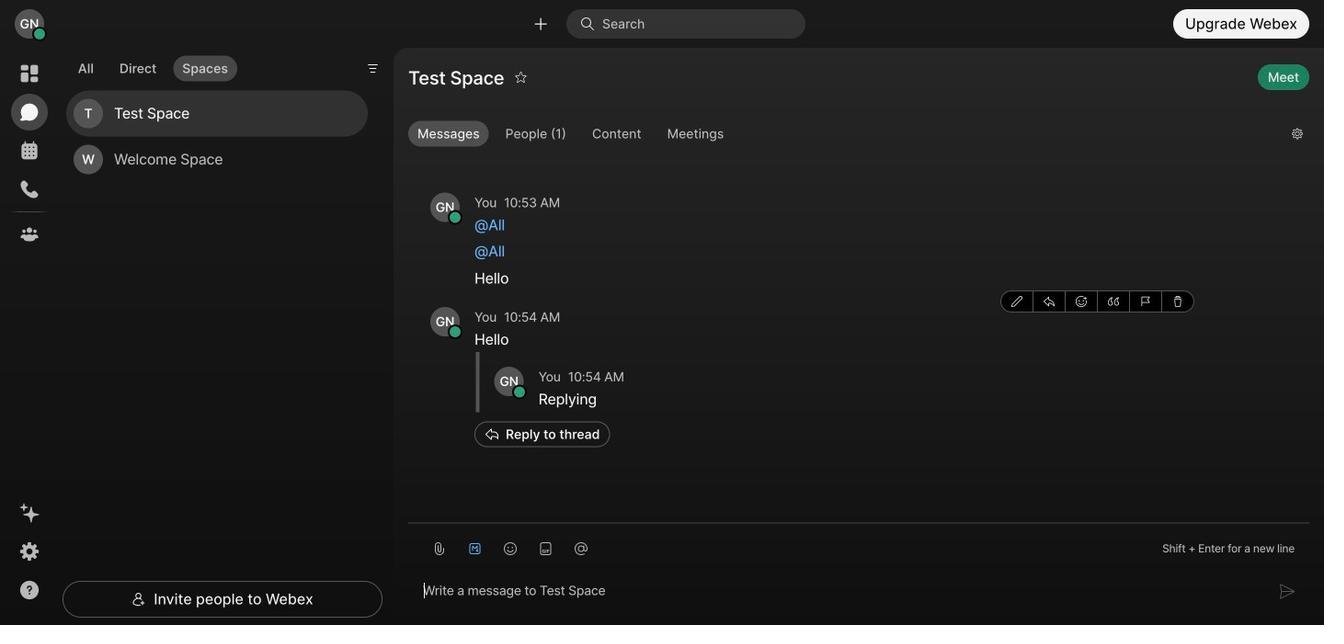 Task type: vqa. For each thing, say whether or not it's contained in the screenshot.
Create new team Image
no



Task type: locate. For each thing, give the bounding box(es) containing it.
0 vertical spatial group
[[409, 121, 1278, 151]]

reply to thread image
[[1044, 296, 1055, 307]]

welcome space list item
[[66, 137, 368, 183]]

group
[[409, 121, 1278, 151], [1001, 291, 1195, 313]]

delete message image
[[1173, 296, 1184, 307]]

navigation
[[0, 48, 59, 626]]

tab list
[[64, 44, 242, 87]]

group inside messages list
[[1001, 291, 1195, 313]]

1 vertical spatial group
[[1001, 291, 1195, 313]]

messages list
[[409, 141, 1310, 486]]

add reaction image
[[1077, 296, 1088, 307]]

message composer toolbar element
[[409, 524, 1310, 567]]



Task type: describe. For each thing, give the bounding box(es) containing it.
flag for follow-up image
[[1141, 296, 1152, 307]]

test space list item
[[66, 91, 368, 137]]

edit message image
[[1012, 296, 1023, 307]]

webex tab list
[[11, 55, 48, 253]]

quote message image
[[1109, 296, 1120, 307]]



